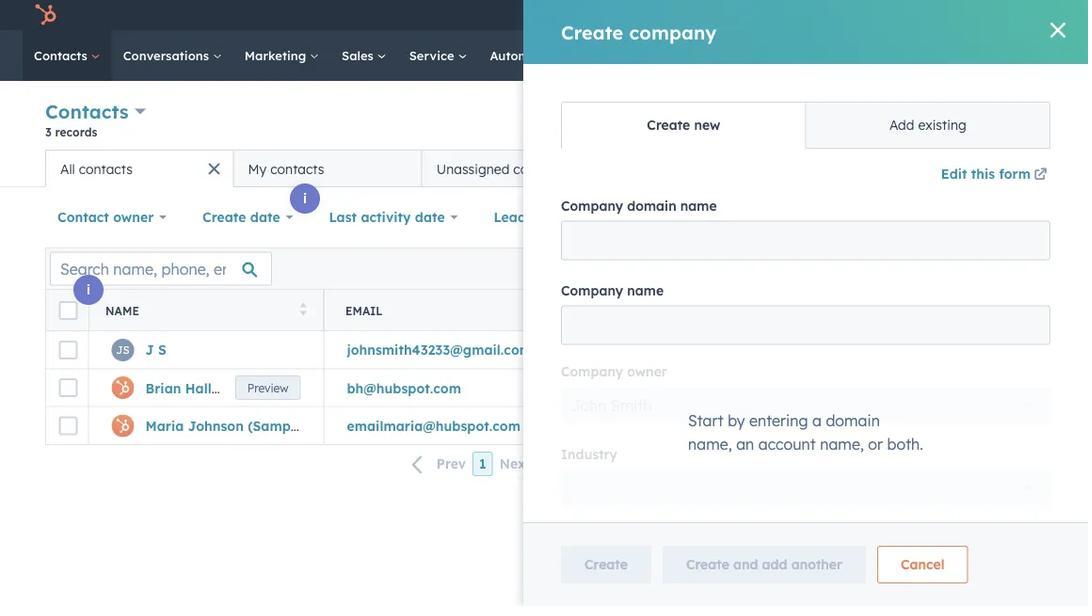 Task type: locate. For each thing, give the bounding box(es) containing it.
next button
[[493, 452, 572, 477]]

0 horizontal spatial press to sort. image
[[300, 303, 307, 316]]

0 horizontal spatial all
[[60, 161, 75, 177]]

contact
[[57, 209, 109, 226], [816, 304, 871, 318]]

i down contact owner popup button
[[87, 282, 90, 298]]

unassigned button
[[795, 369, 1030, 407], [795, 407, 1030, 444]]

1 vertical spatial owner
[[874, 304, 918, 318]]

0 horizontal spatial contact
[[57, 209, 109, 226]]

maria for maria johnson (sample contact)
[[145, 418, 184, 434]]

0 vertical spatial (sample
[[975, 20, 1053, 44]]

0 horizontal spatial create
[[203, 209, 246, 226]]

0 vertical spatial contact owner
[[57, 209, 154, 226]]

0 vertical spatial +
[[1032, 331, 1040, 348]]

maria left settings image
[[829, 20, 884, 44]]

2 horizontal spatial press to sort. element
[[1006, 303, 1013, 319]]

column header
[[1030, 290, 1089, 331]]

my contacts button
[[234, 150, 422, 187]]

0 vertical spatial create
[[948, 114, 984, 128]]

(sample down preview
[[248, 418, 302, 434]]

brian halligan (sample contact)
[[145, 380, 360, 396]]

0 vertical spatial filters
[[708, 209, 747, 226]]

no activities match the current filters. change filters to broaden your search.
[[814, 248, 1065, 287]]

activities inside button
[[892, 111, 953, 127]]

2 vertical spatial (0)
[[873, 455, 892, 471]]

1 vertical spatial johnson
[[188, 418, 244, 434]]

all contacts button
[[45, 150, 234, 187]]

2 + add from the top
[[1032, 455, 1070, 471]]

1 horizontal spatial (0)
[[873, 455, 892, 471]]

0 horizontal spatial filters
[[708, 209, 747, 226]]

contact down change
[[816, 304, 871, 318]]

2 contacts from the left
[[270, 161, 324, 177]]

see the businesses or organizations associated with this record.
[[810, 372, 1032, 411]]

1 vertical spatial unassigned
[[818, 380, 891, 396]]

date down my
[[250, 209, 280, 226]]

no
[[814, 248, 833, 265]]

0 vertical spatial add
[[1044, 331, 1070, 348]]

3
[[45, 125, 52, 139]]

1 add from the top
[[1044, 331, 1070, 348]]

1 horizontal spatial i
[[303, 190, 307, 207]]

(0) inside dropdown button
[[873, 455, 892, 471]]

0 vertical spatial i
[[303, 190, 307, 207]]

1 vertical spatial --
[[582, 380, 593, 396]]

edit
[[958, 262, 979, 276]]

1 horizontal spatial press to sort. element
[[771, 303, 778, 319]]

0 vertical spatial owner
[[113, 209, 154, 226]]

2 -- from the top
[[582, 380, 593, 396]]

1 vertical spatial contact)
[[306, 418, 363, 434]]

1 vertical spatial + add button
[[1032, 452, 1070, 474]]

s
[[158, 342, 167, 358]]

unassigned inside button
[[437, 161, 510, 177]]

0 horizontal spatial date
[[250, 209, 280, 226]]

1 horizontal spatial create
[[948, 114, 984, 128]]

+ add for companies (0)
[[1032, 331, 1070, 348]]

-- for bh@hubspot.com
[[582, 380, 593, 396]]

2 + from the top
[[1032, 455, 1040, 471]]

all views link
[[961, 150, 1043, 187]]

0 vertical spatial + add
[[1032, 331, 1070, 348]]

deals (0)
[[832, 455, 892, 471]]

unassigned button for emailmaria@hubspot.com
[[795, 407, 1030, 444]]

bh@hubspot.com button
[[324, 369, 559, 407]]

johnsmith43233@gmail.com button
[[324, 331, 559, 369]]

2 press to sort. image from the left
[[771, 303, 778, 316]]

1 vertical spatial activities
[[837, 248, 897, 265]]

3 press to sort. image from the left
[[1006, 303, 1013, 316]]

i button left name
[[73, 275, 104, 305]]

2 vertical spatial unassigned
[[818, 418, 891, 434]]

0 vertical spatial contact)
[[304, 380, 360, 396]]

create contact button
[[932, 106, 1043, 136]]

2 vertical spatial --
[[582, 418, 593, 434]]

create up search name, phone, email addresses, or company "search box"
[[203, 209, 246, 226]]

1 vertical spatial add
[[1044, 455, 1070, 471]]

filters.
[[1024, 248, 1065, 265]]

all inside all contacts "button"
[[60, 161, 75, 177]]

i button down my contacts in the top of the page
[[290, 184, 320, 214]]

1 horizontal spatial the
[[947, 248, 968, 265]]

(sample up maria johnson (sample contact)
[[245, 380, 300, 396]]

owner down all contacts "button"
[[113, 209, 154, 226]]

1 vertical spatial i
[[87, 282, 90, 298]]

1 vertical spatial filters
[[872, 271, 907, 287]]

contact down 'all contacts'
[[57, 209, 109, 226]]

Search HubSpot search field
[[824, 40, 1055, 72]]

import button
[[851, 106, 921, 136]]

all right by:
[[871, 111, 888, 127]]

1 horizontal spatial filters
[[872, 271, 907, 287]]

0 horizontal spatial contact owner
[[57, 209, 154, 226]]

quality
[[696, 113, 745, 129]]

date right "activity"
[[415, 209, 445, 226]]

2 horizontal spatial all
[[974, 160, 990, 177]]

contact) down bh@hubspot.com
[[306, 418, 363, 434]]

contacts down hubspot link
[[34, 48, 91, 63]]

-- for johnsmith43233@gmail.com
[[582, 342, 593, 358]]

filters inside button
[[708, 209, 747, 226]]

j s link
[[145, 342, 167, 358]]

notifications image
[[919, 8, 936, 25]]

calling icon button
[[770, 3, 802, 28]]

2 unassigned button from the top
[[795, 407, 1030, 444]]

data
[[660, 113, 692, 129]]

1 vertical spatial + add
[[1032, 455, 1070, 471]]

contact
[[987, 114, 1027, 128]]

press to sort. image
[[300, 303, 307, 316], [771, 303, 778, 316], [1006, 303, 1013, 316]]

bh@hubspot.com link
[[347, 380, 461, 396]]

all inside all views "link"
[[974, 160, 990, 177]]

contacts down contacts banner
[[513, 161, 567, 177]]

(johnsmith43233@gmail.co
[[926, 342, 1089, 358]]

help button
[[849, 0, 881, 30]]

actions
[[773, 114, 812, 128]]

0 horizontal spatial contacts
[[79, 161, 133, 177]]

-
[[582, 342, 588, 358], [588, 342, 593, 358], [582, 380, 588, 396], [588, 380, 593, 396], [582, 418, 588, 434], [588, 418, 593, 434]]

1 horizontal spatial johnson
[[889, 20, 969, 44]]

1 -- button from the top
[[559, 331, 795, 369]]

filter
[[810, 110, 841, 126]]

0 vertical spatial the
[[947, 248, 968, 265]]

(sample for maria johnson (sample contact)
[[248, 418, 302, 434]]

record.
[[937, 394, 980, 411]]

activities for no
[[837, 248, 897, 265]]

all inside all activities button
[[871, 111, 888, 127]]

0 vertical spatial contact
[[57, 209, 109, 226]]

1 -- from the top
[[582, 342, 593, 358]]

0 vertical spatial (0)
[[751, 209, 769, 226]]

(sample up search image
[[975, 20, 1053, 44]]

1 horizontal spatial maria
[[829, 20, 884, 44]]

create left the contact
[[948, 114, 984, 128]]

3 -- button from the top
[[559, 407, 795, 444]]

all down '3 records'
[[60, 161, 75, 177]]

+
[[1032, 331, 1040, 348], [1032, 455, 1040, 471]]

1 unassigned button from the top
[[795, 369, 1030, 407]]

i
[[303, 190, 307, 207], [87, 282, 90, 298]]

owner up companies (0)
[[874, 304, 918, 318]]

export
[[887, 262, 923, 276]]

organizations
[[947, 372, 1032, 388]]

page
[[629, 456, 663, 472]]

1 vertical spatial maria
[[145, 418, 184, 434]]

activities
[[892, 111, 953, 127], [837, 248, 897, 265]]

unassigned contacts button
[[422, 150, 610, 187]]

2 horizontal spatial press to sort. image
[[1006, 303, 1013, 316]]

the up 'broaden'
[[947, 248, 968, 265]]

3 -- from the top
[[582, 418, 593, 434]]

0 vertical spatial activities
[[892, 111, 953, 127]]

or
[[931, 372, 944, 388]]

1 horizontal spatial date
[[415, 209, 445, 226]]

contact owner up companies
[[816, 304, 918, 318]]

all for all views
[[974, 160, 990, 177]]

create inside popup button
[[203, 209, 246, 226]]

contacts for unassigned contacts
[[513, 161, 567, 177]]

emailmaria@hubspot.com
[[347, 418, 521, 434]]

contacts inside unassigned contacts button
[[513, 161, 567, 177]]

2 + add button from the top
[[1032, 452, 1070, 474]]

3 contacts from the left
[[513, 161, 567, 177]]

last activity date button
[[317, 199, 470, 236]]

to
[[911, 271, 924, 287]]

1 horizontal spatial contact
[[816, 304, 871, 318]]

2 horizontal spatial contacts
[[513, 161, 567, 177]]

all left views
[[974, 160, 990, 177]]

-- button
[[559, 331, 795, 369], [559, 369, 795, 407], [559, 407, 795, 444]]

contacts down records
[[79, 161, 133, 177]]

next
[[500, 456, 531, 472]]

contact) right preview button on the bottom
[[304, 380, 360, 396]]

+ for deals (0)
[[1032, 455, 1040, 471]]

0 horizontal spatial (0)
[[751, 209, 769, 226]]

all
[[871, 111, 888, 127], [974, 160, 990, 177], [60, 161, 75, 177]]

the up associated on the bottom right
[[836, 372, 856, 388]]

unassigned down associated on the bottom right
[[818, 418, 891, 434]]

-- button for emailmaria@hubspot.com
[[559, 407, 795, 444]]

contacts inside my contacts button
[[270, 161, 324, 177]]

add for companies (0)
[[1044, 331, 1070, 348]]

add
[[1044, 331, 1070, 348], [1044, 455, 1070, 471]]

activities
[[904, 70, 965, 86]]

1 horizontal spatial owner
[[874, 304, 918, 318]]

1 vertical spatial +
[[1032, 455, 1040, 471]]

0 horizontal spatial the
[[836, 372, 856, 388]]

companies
[[832, 331, 906, 348]]

filters inside the no activities match the current filters. change filters to broaden your search.
[[872, 271, 907, 287]]

lead
[[494, 209, 526, 226]]

johnson
[[889, 20, 969, 44], [188, 418, 244, 434]]

1 vertical spatial (sample
[[245, 380, 300, 396]]

1 + add button from the top
[[1032, 328, 1070, 351]]

1 vertical spatial create
[[203, 209, 246, 226]]

emailmaria@hubspot.com button
[[324, 407, 559, 444]]

-- button for bh@hubspot.com
[[559, 369, 795, 407]]

2 horizontal spatial (0)
[[910, 331, 929, 348]]

current
[[972, 248, 1020, 265]]

press to sort. element
[[300, 303, 307, 319], [771, 303, 778, 319], [1006, 303, 1013, 319]]

contacts right my
[[270, 161, 324, 177]]

per
[[603, 456, 625, 472]]

all views
[[974, 160, 1031, 177]]

view record link
[[806, 564, 885, 581]]

automation
[[490, 48, 565, 63]]

filters right the advanced
[[708, 209, 747, 226]]

calling icon image
[[777, 7, 794, 24]]

0 vertical spatial i button
[[290, 184, 320, 214]]

2 -- button from the top
[[559, 369, 795, 407]]

activities for all
[[892, 111, 953, 127]]

create inside button
[[948, 114, 984, 128]]

1 vertical spatial (0)
[[910, 331, 929, 348]]

0 horizontal spatial maria
[[145, 418, 184, 434]]

create for create date
[[203, 209, 246, 226]]

1 vertical spatial i button
[[73, 275, 104, 305]]

marketplaces image
[[817, 8, 834, 25]]

3 press to sort. element from the left
[[1006, 303, 1013, 319]]

0 vertical spatial unassigned
[[437, 161, 510, 177]]

notifications button
[[912, 0, 944, 30]]

0 horizontal spatial press to sort. element
[[300, 303, 307, 319]]

1 vertical spatial contact
[[816, 304, 871, 318]]

25 per page
[[584, 456, 663, 472]]

2 vertical spatial (sample
[[248, 418, 302, 434]]

0 vertical spatial --
[[582, 342, 593, 358]]

1 vertical spatial contacts
[[45, 100, 129, 123]]

unassigned up the lead
[[437, 161, 510, 177]]

filters left to
[[872, 271, 907, 287]]

contact owner down 'all contacts'
[[57, 209, 154, 226]]

name
[[105, 304, 139, 318]]

brian
[[145, 380, 181, 396]]

contacts up records
[[45, 100, 129, 123]]

press to sort. element for phone number
[[771, 303, 778, 319]]

advanced filters (0)
[[639, 209, 769, 226]]

1 horizontal spatial all
[[871, 111, 888, 127]]

2 add from the top
[[1044, 455, 1070, 471]]

search.
[[1015, 271, 1059, 287]]

1 press to sort. element from the left
[[300, 303, 307, 319]]

i down my contacts in the top of the page
[[303, 190, 307, 207]]

alert
[[810, 141, 1070, 291]]

service
[[409, 48, 458, 63]]

hubspot image
[[34, 4, 57, 26]]

press to sort. element for contact owner
[[1006, 303, 1013, 319]]

1 horizontal spatial press to sort. image
[[771, 303, 778, 316]]

search image
[[1049, 49, 1062, 62]]

0 vertical spatial + add button
[[1032, 328, 1070, 351]]

contact)
[[304, 380, 360, 396], [306, 418, 363, 434]]

help image
[[856, 8, 873, 25]]

hubspot link
[[23, 4, 71, 26]]

contacts inside all contacts "button"
[[79, 161, 133, 177]]

pagination navigation
[[401, 452, 572, 477]]

2 press to sort. element from the left
[[771, 303, 778, 319]]

(0) inside dropdown button
[[910, 331, 929, 348]]

0 vertical spatial maria
[[829, 20, 884, 44]]

create for create contact
[[948, 114, 984, 128]]

contacts inside contacts link
[[34, 48, 91, 63]]

email
[[346, 304, 383, 318]]

0 horizontal spatial i button
[[73, 275, 104, 305]]

create
[[948, 114, 984, 128], [203, 209, 246, 226]]

1 vertical spatial the
[[836, 372, 856, 388]]

--
[[582, 342, 593, 358], [582, 380, 593, 396], [582, 418, 593, 434]]

date
[[250, 209, 280, 226], [415, 209, 445, 226]]

activities inside the no activities match the current filters. change filters to broaden your search.
[[837, 248, 897, 265]]

1 + add from the top
[[1032, 331, 1070, 348]]

1
[[479, 456, 487, 472]]

1 + from the top
[[1032, 331, 1040, 348]]

0 vertical spatial contacts
[[34, 48, 91, 63]]

0 horizontal spatial johnson
[[188, 418, 244, 434]]

1 contacts from the left
[[79, 161, 133, 177]]

0 horizontal spatial owner
[[113, 209, 154, 226]]

maria down the "brian"
[[145, 418, 184, 434]]

0 vertical spatial johnson
[[889, 20, 969, 44]]

1 horizontal spatial contacts
[[270, 161, 324, 177]]

-- button for johnsmith43233@gmail.com
[[559, 331, 795, 369]]

1 vertical spatial contact owner
[[816, 304, 918, 318]]

unassigned down the john
[[818, 380, 891, 396]]

preview
[[247, 381, 289, 395]]



Task type: describe. For each thing, give the bounding box(es) containing it.
press to sort. image for phone number
[[771, 303, 778, 316]]

sales
[[342, 48, 377, 63]]

unassigned for bh@hubspot.com
[[818, 380, 891, 396]]

view record
[[806, 564, 885, 581]]

views
[[994, 160, 1031, 177]]

my
[[248, 161, 267, 177]]

contacts for my contacts
[[270, 161, 324, 177]]

maria johnson (sample contact) link
[[145, 418, 363, 434]]

prev button
[[401, 452, 473, 477]]

johnsmith43233@gmail.com link
[[347, 342, 532, 358]]

1 date from the left
[[250, 209, 280, 226]]

preview button
[[235, 376, 301, 400]]

deals
[[832, 455, 869, 471]]

unassigned for emailmaria@hubspot.com
[[818, 418, 891, 434]]

john smith image
[[959, 7, 976, 24]]

contacts button
[[45, 98, 146, 125]]

phone number
[[581, 304, 675, 318]]

edit columns
[[958, 262, 1026, 276]]

contacts link
[[23, 30, 112, 81]]

last activity date
[[329, 209, 445, 226]]

deals (0) button
[[791, 438, 1024, 488]]

status
[[530, 209, 571, 226]]

smith
[[886, 342, 922, 358]]

+ for companies (0)
[[1032, 331, 1040, 348]]

contact) for maria johnson (sample contact)
[[306, 418, 363, 434]]

sales link
[[331, 30, 398, 81]]

export button
[[875, 257, 935, 281]]

companies (0) button
[[791, 314, 1024, 365]]

last
[[329, 209, 357, 226]]

conversations link
[[112, 30, 233, 81]]

actions button
[[757, 106, 840, 136]]

johnson for maria johnson (sample con
[[889, 20, 969, 44]]

1 horizontal spatial i button
[[290, 184, 320, 214]]

(0) for deals (0)
[[873, 455, 892, 471]]

number
[[625, 304, 675, 318]]

johnsmith
[[980, 7, 1036, 23]]

contacts banner
[[45, 97, 1043, 150]]

bh@hubspot.com
[[347, 380, 461, 396]]

by:
[[845, 110, 863, 126]]

john
[[852, 342, 883, 358]]

add for deals (0)
[[1044, 455, 1070, 471]]

settings image
[[888, 8, 905, 25]]

all for all activities
[[871, 111, 888, 127]]

maria johnson (sample con
[[829, 20, 1089, 44]]

save
[[830, 521, 861, 537]]

contact inside popup button
[[57, 209, 109, 226]]

all activities button
[[871, 111, 974, 128]]

create contact
[[948, 114, 1027, 128]]

j
[[145, 342, 154, 358]]

Search name, phone, email addresses, or company search field
[[50, 252, 272, 286]]

all activities
[[871, 111, 953, 127]]

close image
[[1051, 23, 1066, 38]]

2 date from the left
[[415, 209, 445, 226]]

upcoming activities
[[832, 70, 965, 86]]

unassigned button for bh@hubspot.com
[[795, 369, 1030, 407]]

this
[[911, 394, 933, 411]]

j s
[[145, 342, 167, 358]]

upgrade image
[[746, 8, 763, 25]]

data quality button
[[628, 102, 746, 140]]

unassigned contacts
[[437, 161, 567, 177]]

contact owner inside popup button
[[57, 209, 154, 226]]

contact) for brian halligan (sample contact)
[[304, 380, 360, 396]]

john smith (johnsmith43233@gmail.co button
[[795, 331, 1089, 369]]

contacts for all contacts
[[79, 161, 133, 177]]

1 horizontal spatial contact owner
[[816, 304, 918, 318]]

all for all contacts
[[60, 161, 75, 177]]

phone
[[581, 304, 622, 318]]

service link
[[398, 30, 479, 81]]

associated
[[810, 394, 878, 411]]

(0) inside button
[[751, 209, 769, 226]]

data quality
[[660, 113, 745, 129]]

activity
[[361, 209, 411, 226]]

the inside the no activities match the current filters. change filters to broaden your search.
[[947, 248, 968, 265]]

lead status
[[494, 209, 571, 226]]

owner inside contact owner popup button
[[113, 209, 154, 226]]

upgrade link
[[742, 5, 766, 25]]

(sample for maria johnson (sample con
[[975, 20, 1053, 44]]

with
[[881, 394, 907, 411]]

halligan
[[185, 380, 241, 396]]

my contacts
[[248, 161, 324, 177]]

records
[[55, 125, 97, 139]]

johnsmith button
[[948, 0, 1064, 30]]

your
[[983, 271, 1011, 287]]

+ add button for companies (0)
[[1032, 328, 1070, 351]]

press to sort. image for contact owner
[[1006, 303, 1013, 316]]

create date button
[[190, 199, 305, 236]]

search button
[[1040, 40, 1072, 72]]

filter by:
[[810, 110, 863, 126]]

the inside see the businesses or organizations associated with this record.
[[836, 372, 856, 388]]

companies (0)
[[832, 331, 929, 348]]

emailmaria@hubspot.com link
[[347, 418, 521, 434]]

+ add for deals (0)
[[1032, 455, 1070, 471]]

view
[[806, 564, 838, 581]]

johnson for maria johnson (sample contact)
[[188, 418, 244, 434]]

cancel
[[920, 521, 964, 537]]

all contacts
[[60, 161, 133, 177]]

create date
[[203, 209, 280, 226]]

marketing
[[245, 48, 310, 63]]

alert containing no activities match the current filters.
[[810, 141, 1070, 291]]

upcoming activities button
[[791, 52, 1070, 103]]

lead status button
[[482, 199, 596, 236]]

-- for emailmaria@hubspot.com
[[582, 418, 593, 434]]

0 horizontal spatial i
[[87, 282, 90, 298]]

con
[[1058, 20, 1089, 44]]

maria for maria johnson (sample con
[[829, 20, 884, 44]]

+ add button for deals (0)
[[1032, 452, 1070, 474]]

1 press to sort. image from the left
[[300, 303, 307, 316]]

johnsmith menu
[[740, 0, 1066, 30]]

upcoming
[[832, 70, 900, 86]]

contacts inside contacts popup button
[[45, 100, 129, 123]]

save button
[[806, 510, 885, 548]]

advanced
[[639, 209, 704, 226]]

all activities button
[[871, 105, 978, 131]]

(sample for brian halligan (sample contact)
[[245, 380, 300, 396]]

cancel button
[[896, 510, 987, 548]]

(0) for companies (0)
[[910, 331, 929, 348]]

25
[[584, 456, 599, 472]]



Task type: vqa. For each thing, say whether or not it's contained in the screenshot.
All associated with All views
yes



